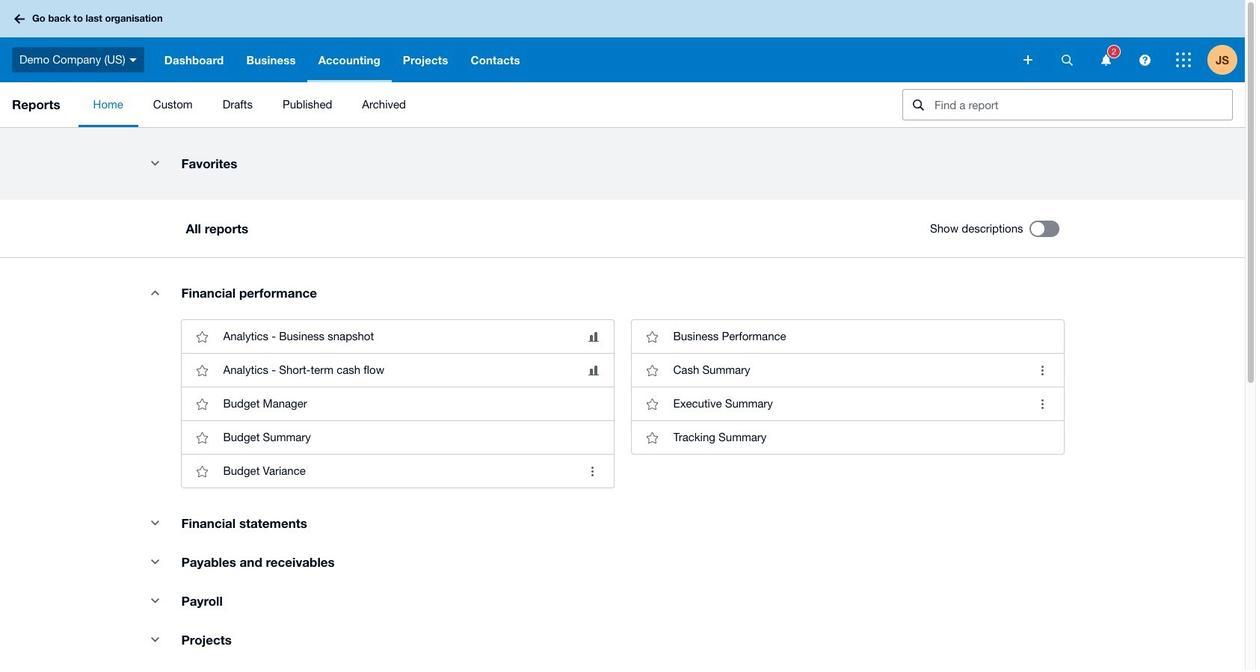 Task type: vqa. For each thing, say whether or not it's contained in the screenshot.
the Expand report group image
yes



Task type: describe. For each thing, give the bounding box(es) containing it.
1 favorite image from the top
[[187, 322, 217, 352]]

2 horizontal spatial svg image
[[1140, 54, 1151, 65]]

2 collapse report group image from the top
[[140, 547, 170, 577]]

4 collapse report group image from the top
[[140, 625, 170, 655]]

4 favorite image from the top
[[187, 423, 217, 453]]

2 favorite image from the top
[[187, 356, 217, 385]]

Find a report text field
[[934, 90, 1233, 120]]

5 favorite image from the top
[[187, 457, 217, 486]]

1 more options image from the top
[[1028, 356, 1058, 385]]

3 favorite image from the top
[[187, 389, 217, 419]]



Task type: locate. For each thing, give the bounding box(es) containing it.
1 vertical spatial more options image
[[1028, 389, 1058, 419]]

expand report group image
[[140, 278, 170, 308]]

collapse report group image
[[140, 508, 170, 538]]

collapse report group image
[[140, 148, 170, 178], [140, 547, 170, 577], [140, 586, 170, 616], [140, 625, 170, 655]]

0 vertical spatial more options image
[[1028, 356, 1058, 385]]

more options image
[[1028, 356, 1058, 385], [1028, 389, 1058, 419]]

favorite image
[[187, 322, 217, 352], [187, 356, 217, 385], [187, 389, 217, 419], [187, 423, 217, 453], [187, 457, 217, 486]]

1 horizontal spatial svg image
[[1102, 54, 1111, 65]]

1 collapse report group image from the top
[[140, 148, 170, 178]]

svg image
[[1177, 52, 1192, 67], [1062, 54, 1073, 65], [1024, 55, 1033, 64], [129, 58, 137, 62]]

svg image
[[14, 14, 25, 24], [1102, 54, 1111, 65], [1140, 54, 1151, 65]]

banner
[[0, 0, 1246, 82]]

0 horizontal spatial svg image
[[14, 14, 25, 24]]

2 more options image from the top
[[1028, 389, 1058, 419]]

menu
[[78, 82, 891, 127]]

3 collapse report group image from the top
[[140, 586, 170, 616]]

None field
[[903, 89, 1234, 120]]



